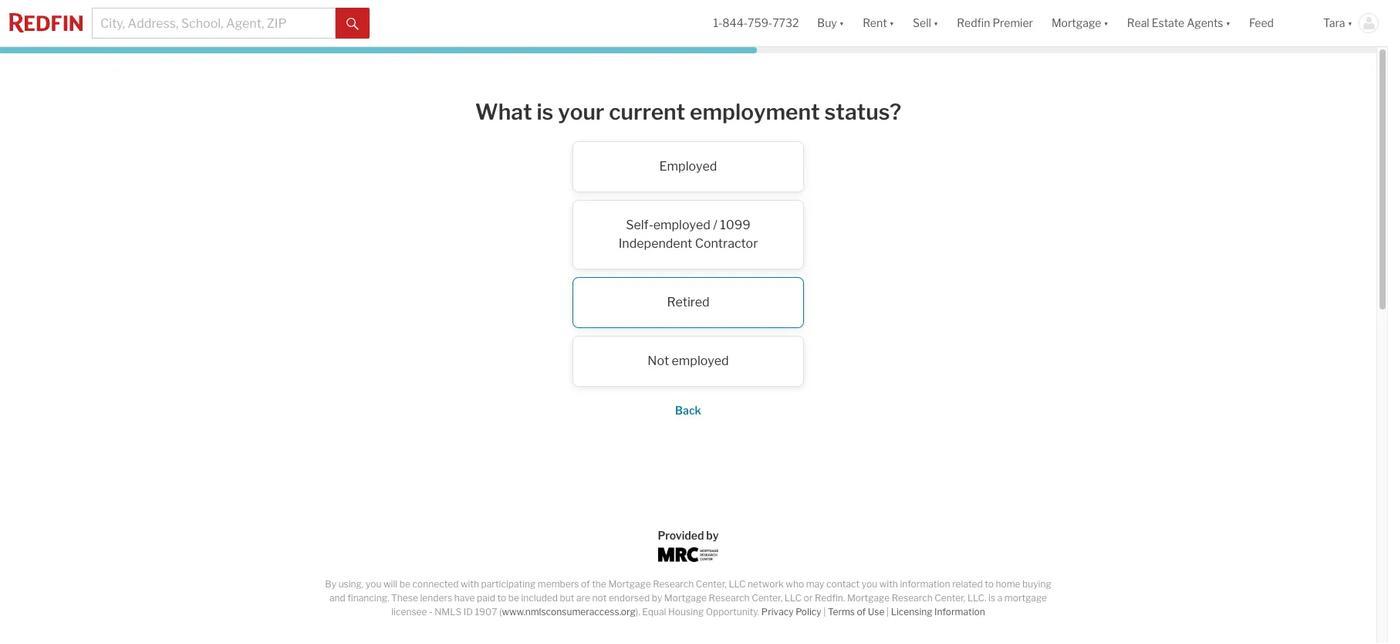 Task type: describe. For each thing, give the bounding box(es) containing it.
rent
[[863, 17, 888, 30]]

feed
[[1250, 17, 1275, 30]]

▾ for buy ▾
[[840, 17, 845, 30]]

mortgage research center image
[[659, 547, 719, 562]]

1-844-759-7732
[[714, 17, 799, 30]]

submit search image
[[347, 18, 359, 30]]

licensing information link
[[891, 606, 986, 618]]

self-
[[626, 217, 654, 232]]

equal
[[643, 606, 667, 618]]

lenders
[[420, 592, 453, 604]]

using,
[[339, 578, 364, 590]]

rent ▾
[[863, 17, 895, 30]]

included
[[522, 592, 558, 604]]

mortgage inside dropdown button
[[1052, 17, 1102, 30]]

estate
[[1152, 17, 1185, 30]]

mortgage ▾ button
[[1052, 0, 1109, 46]]

but
[[560, 592, 575, 604]]

www.nmlsconsumeraccess.org
[[502, 606, 636, 618]]

(
[[499, 606, 502, 618]]

will
[[384, 578, 398, 590]]

opportunity.
[[706, 606, 760, 618]]

City, Address, School, Agent, ZIP search field
[[92, 8, 336, 39]]

licensee
[[392, 606, 427, 618]]

endorsed
[[609, 592, 650, 604]]

0 vertical spatial llc
[[729, 578, 746, 590]]

connected
[[413, 578, 459, 590]]

paid
[[477, 592, 496, 604]]

real estate agents ▾ button
[[1119, 0, 1241, 46]]

self-employed / 1099 independent contractor
[[619, 217, 758, 251]]

redfin.
[[815, 592, 846, 604]]

of for terms
[[857, 606, 866, 618]]

1 horizontal spatial by
[[707, 529, 719, 542]]

).
[[636, 606, 641, 618]]

1907
[[475, 606, 497, 618]]

may
[[807, 578, 825, 590]]

employed for not
[[672, 353, 729, 368]]

members
[[538, 578, 579, 590]]

real estate agents ▾
[[1128, 17, 1231, 30]]

0 horizontal spatial be
[[400, 578, 411, 590]]

1 | from the left
[[824, 606, 826, 618]]

contact
[[827, 578, 860, 590]]

▾ for tara ▾
[[1348, 17, 1353, 30]]

what is your current employment status?
[[475, 99, 902, 125]]

terms of use link
[[828, 606, 885, 618]]

not
[[648, 353, 669, 368]]

2 you from the left
[[862, 578, 878, 590]]

what is your current employment status? option group
[[380, 141, 998, 386]]

llc.
[[968, 592, 987, 604]]

759-
[[748, 17, 773, 30]]

provided by
[[658, 529, 719, 542]]

not employed
[[648, 353, 729, 368]]

privacy policy link
[[762, 606, 822, 618]]

are
[[577, 592, 591, 604]]

use
[[868, 606, 885, 618]]

not
[[593, 592, 607, 604]]

5 ▾ from the left
[[1226, 17, 1231, 30]]

of for members
[[581, 578, 590, 590]]

sell
[[913, 17, 932, 30]]

redfin premier button
[[948, 0, 1043, 46]]

who
[[786, 578, 805, 590]]

is inside by using, you will be connected with participating members of the mortgage research center, llc network who may contact you with information related to home buying and financing. these lenders have paid to be included but are not endorsed by mortgage research center, llc or redfin. mortgage research center, llc. is a mortgage licensee - nmls id 1907 (
[[989, 592, 996, 604]]

current
[[609, 99, 686, 125]]

employed
[[660, 159, 718, 173]]

www.nmlsconsumeraccess.org link
[[502, 606, 636, 618]]

buying
[[1023, 578, 1052, 590]]

by inside by using, you will be connected with participating members of the mortgage research center, llc network who may contact you with information related to home buying and financing. these lenders have paid to be included but are not endorsed by mortgage research center, llc or redfin. mortgage research center, llc. is a mortgage licensee - nmls id 1907 (
[[652, 592, 663, 604]]

0 horizontal spatial research
[[653, 578, 694, 590]]

2 horizontal spatial research
[[892, 592, 933, 604]]

terms
[[828, 606, 855, 618]]

these
[[391, 592, 418, 604]]

licensing
[[891, 606, 933, 618]]

buy
[[818, 17, 837, 30]]

mortgage
[[1005, 592, 1048, 604]]

mortgage up the use
[[848, 592, 890, 604]]

844-
[[723, 17, 748, 30]]

2 with from the left
[[880, 578, 899, 590]]

1 horizontal spatial to
[[985, 578, 994, 590]]

rent ▾ button
[[863, 0, 895, 46]]

information
[[901, 578, 951, 590]]

employed for self-
[[654, 217, 711, 232]]

nmls
[[435, 606, 462, 618]]

a
[[998, 592, 1003, 604]]

participating
[[481, 578, 536, 590]]

1 horizontal spatial research
[[709, 592, 750, 604]]

sell ▾
[[913, 17, 939, 30]]

▾ for sell ▾
[[934, 17, 939, 30]]

0 horizontal spatial is
[[537, 99, 554, 125]]

1 vertical spatial be
[[509, 592, 520, 604]]

1099
[[721, 217, 751, 232]]



Task type: vqa. For each thing, say whether or not it's contained in the screenshot.
Policy
yes



Task type: locate. For each thing, give the bounding box(es) containing it.
redfin premier
[[958, 17, 1034, 30]]

redfin
[[958, 17, 991, 30]]

1 ▾ from the left
[[840, 17, 845, 30]]

mortgage ▾
[[1052, 17, 1109, 30]]

0 vertical spatial by
[[707, 529, 719, 542]]

1 vertical spatial to
[[498, 592, 507, 604]]

and
[[330, 592, 346, 604]]

back button
[[676, 403, 702, 417]]

be down participating
[[509, 592, 520, 604]]

policy
[[796, 606, 822, 618]]

employed inside self-employed / 1099 independent contractor
[[654, 217, 711, 232]]

id
[[464, 606, 473, 618]]

buy ▾ button
[[809, 0, 854, 46]]

0 horizontal spatial by
[[652, 592, 663, 604]]

1 vertical spatial by
[[652, 592, 663, 604]]

llc up opportunity.
[[729, 578, 746, 590]]

1 vertical spatial is
[[989, 592, 996, 604]]

of inside by using, you will be connected with participating members of the mortgage research center, llc network who may contact you with information related to home buying and financing. these lenders have paid to be included but are not endorsed by mortgage research center, llc or redfin. mortgage research center, llc. is a mortgage licensee - nmls id 1907 (
[[581, 578, 590, 590]]

1 horizontal spatial llc
[[785, 592, 802, 604]]

by up mortgage research center image
[[707, 529, 719, 542]]

1 horizontal spatial center,
[[752, 592, 783, 604]]

with up the use
[[880, 578, 899, 590]]

research up licensing
[[892, 592, 933, 604]]

sell ▾ button
[[913, 0, 939, 46]]

mortgage left real
[[1052, 17, 1102, 30]]

0 vertical spatial to
[[985, 578, 994, 590]]

1 horizontal spatial is
[[989, 592, 996, 604]]

independent
[[619, 236, 693, 251]]

by
[[325, 578, 337, 590]]

2 | from the left
[[887, 606, 889, 618]]

retired
[[667, 295, 710, 309]]

mortgage up housing
[[665, 592, 707, 604]]

to up (
[[498, 592, 507, 604]]

with up have
[[461, 578, 479, 590]]

employed
[[654, 217, 711, 232], [672, 353, 729, 368]]

0 vertical spatial be
[[400, 578, 411, 590]]

your
[[558, 99, 605, 125]]

▾ right agents
[[1226, 17, 1231, 30]]

financing.
[[348, 592, 389, 604]]

research
[[653, 578, 694, 590], [709, 592, 750, 604], [892, 592, 933, 604]]

4 ▾ from the left
[[1104, 17, 1109, 30]]

1 horizontal spatial you
[[862, 578, 878, 590]]

www.nmlsconsumeraccess.org ). equal housing opportunity. privacy policy | terms of use | licensing information
[[502, 606, 986, 618]]

center, up information
[[935, 592, 966, 604]]

buy ▾ button
[[818, 0, 845, 46]]

1-
[[714, 17, 723, 30]]

1 vertical spatial of
[[857, 606, 866, 618]]

0 vertical spatial is
[[537, 99, 554, 125]]

| down redfin. on the right
[[824, 606, 826, 618]]

0 horizontal spatial to
[[498, 592, 507, 604]]

or
[[804, 592, 813, 604]]

home
[[996, 578, 1021, 590]]

▾ for rent ▾
[[890, 17, 895, 30]]

1-844-759-7732 link
[[714, 17, 799, 30]]

is left 'your'
[[537, 99, 554, 125]]

mortgage up endorsed
[[609, 578, 651, 590]]

be up these
[[400, 578, 411, 590]]

to
[[985, 578, 994, 590], [498, 592, 507, 604]]

is
[[537, 99, 554, 125], [989, 592, 996, 604]]

▾
[[840, 17, 845, 30], [890, 17, 895, 30], [934, 17, 939, 30], [1104, 17, 1109, 30], [1226, 17, 1231, 30], [1348, 17, 1353, 30]]

2 ▾ from the left
[[890, 17, 895, 30]]

of left the use
[[857, 606, 866, 618]]

provided
[[658, 529, 704, 542]]

tara
[[1324, 17, 1346, 30]]

1 horizontal spatial with
[[880, 578, 899, 590]]

contractor
[[695, 236, 758, 251]]

you
[[366, 578, 382, 590], [862, 578, 878, 590]]

1 with from the left
[[461, 578, 479, 590]]

1 you from the left
[[366, 578, 382, 590]]

employment status?
[[690, 99, 902, 125]]

0 horizontal spatial |
[[824, 606, 826, 618]]

mortgage ▾ button
[[1043, 0, 1119, 46]]

buy ▾
[[818, 17, 845, 30]]

agents
[[1188, 17, 1224, 30]]

▾ left real
[[1104, 17, 1109, 30]]

privacy
[[762, 606, 794, 618]]

by
[[707, 529, 719, 542], [652, 592, 663, 604]]

employed right not
[[672, 353, 729, 368]]

| right the use
[[887, 606, 889, 618]]

network
[[748, 578, 784, 590]]

research up opportunity.
[[709, 592, 750, 604]]

center, down the network at the right bottom of the page
[[752, 592, 783, 604]]

2 horizontal spatial center,
[[935, 592, 966, 604]]

0 horizontal spatial center,
[[696, 578, 727, 590]]

-
[[429, 606, 433, 618]]

feed button
[[1241, 0, 1315, 46]]

1 vertical spatial llc
[[785, 592, 802, 604]]

1 horizontal spatial of
[[857, 606, 866, 618]]

premier
[[993, 17, 1034, 30]]

▾ for mortgage ▾
[[1104, 17, 1109, 30]]

llc up privacy policy "link" in the bottom right of the page
[[785, 592, 802, 604]]

you right the contact
[[862, 578, 878, 590]]

mortgage
[[1052, 17, 1102, 30], [609, 578, 651, 590], [665, 592, 707, 604], [848, 592, 890, 604]]

what
[[475, 99, 532, 125]]

employed up independent
[[654, 217, 711, 232]]

6 ▾ from the left
[[1348, 17, 1353, 30]]

research up housing
[[653, 578, 694, 590]]

0 horizontal spatial you
[[366, 578, 382, 590]]

▾ right buy
[[840, 17, 845, 30]]

sell ▾ button
[[904, 0, 948, 46]]

▾ right tara
[[1348, 17, 1353, 30]]

7732
[[773, 17, 799, 30]]

tara ▾
[[1324, 17, 1353, 30]]

real estate agents ▾ link
[[1128, 0, 1231, 46]]

3 ▾ from the left
[[934, 17, 939, 30]]

0 vertical spatial employed
[[654, 217, 711, 232]]

0 horizontal spatial of
[[581, 578, 590, 590]]

by using, you will be connected with participating members of the mortgage research center, llc network who may contact you with information related to home buying and financing. these lenders have paid to be included but are not endorsed by mortgage research center, llc or redfin. mortgage research center, llc. is a mortgage licensee - nmls id 1907 (
[[325, 578, 1052, 618]]

information
[[935, 606, 986, 618]]

0 horizontal spatial with
[[461, 578, 479, 590]]

is left a on the right bottom
[[989, 592, 996, 604]]

back
[[676, 403, 702, 417]]

/
[[714, 217, 718, 232]]

center,
[[696, 578, 727, 590], [752, 592, 783, 604], [935, 592, 966, 604]]

the
[[592, 578, 607, 590]]

to up llc.
[[985, 578, 994, 590]]

▾ right rent
[[890, 17, 895, 30]]

|
[[824, 606, 826, 618], [887, 606, 889, 618]]

0 vertical spatial of
[[581, 578, 590, 590]]

by up equal at bottom left
[[652, 592, 663, 604]]

1 horizontal spatial be
[[509, 592, 520, 604]]

related
[[953, 578, 983, 590]]

rent ▾ button
[[854, 0, 904, 46]]

1 vertical spatial employed
[[672, 353, 729, 368]]

of left the at the left bottom
[[581, 578, 590, 590]]

real
[[1128, 17, 1150, 30]]

▾ right sell
[[934, 17, 939, 30]]

1 horizontal spatial |
[[887, 606, 889, 618]]

housing
[[669, 606, 704, 618]]

with
[[461, 578, 479, 590], [880, 578, 899, 590]]

of
[[581, 578, 590, 590], [857, 606, 866, 618]]

0 horizontal spatial llc
[[729, 578, 746, 590]]

you up financing.
[[366, 578, 382, 590]]

be
[[400, 578, 411, 590], [509, 592, 520, 604]]

center, up opportunity.
[[696, 578, 727, 590]]



